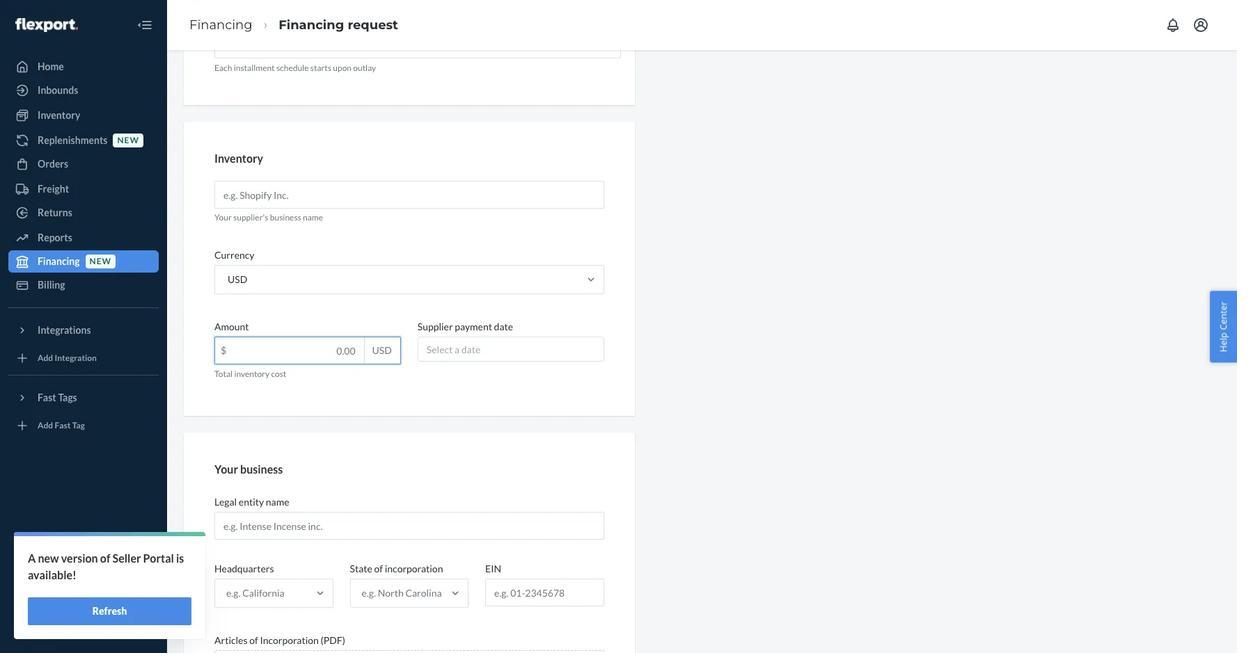 Task type: locate. For each thing, give the bounding box(es) containing it.
fast inside dropdown button
[[38, 392, 56, 404]]

1 your from the top
[[214, 212, 232, 223]]

1 horizontal spatial financing
[[189, 17, 252, 32]]

total
[[214, 369, 233, 380]]

your for your supplier's business name
[[214, 212, 232, 223]]

of for state of incorporation
[[374, 563, 383, 575]]

help center link
[[8, 591, 159, 613]]

1 vertical spatial inventory
[[214, 151, 263, 165]]

0 vertical spatial fast
[[38, 392, 56, 404]]

fast left the tag
[[55, 421, 71, 431]]

new inside a new version of seller portal is available!
[[38, 552, 59, 565]]

settings link
[[8, 544, 159, 566]]

1 horizontal spatial e.g.
[[362, 588, 376, 599]]

cost
[[271, 369, 286, 380]]

inventory down inbounds
[[38, 109, 80, 121]]

usd
[[228, 274, 247, 286], [372, 345, 392, 357]]

refresh button
[[28, 598, 191, 626]]

2 horizontal spatial financing
[[279, 17, 344, 32]]

new up "orders" link on the top of page
[[117, 135, 139, 146]]

refresh
[[92, 606, 127, 618]]

add integration
[[38, 353, 97, 364]]

reports link
[[8, 227, 159, 249]]

returns link
[[8, 202, 159, 224]]

business
[[270, 212, 301, 223], [240, 463, 283, 477]]

usd down currency
[[228, 274, 247, 286]]

a
[[28, 552, 36, 565]]

your
[[214, 212, 232, 223], [214, 463, 238, 477]]

0 vertical spatial name
[[303, 212, 323, 223]]

financing down reports at the left
[[38, 255, 80, 267]]

add
[[38, 353, 53, 364], [38, 421, 53, 431]]

business up legal entity name
[[240, 463, 283, 477]]

e.g. 01-2345678 text field
[[486, 580, 603, 606]]

home link
[[8, 56, 159, 78]]

available!
[[28, 569, 76, 582]]

0 horizontal spatial usd
[[228, 274, 247, 286]]

center
[[1217, 302, 1230, 330], [60, 596, 90, 608]]

2 horizontal spatial of
[[374, 563, 383, 575]]

date right a
[[461, 344, 481, 356]]

1 vertical spatial new
[[90, 256, 111, 267]]

1 horizontal spatial of
[[249, 635, 258, 647]]

0 horizontal spatial of
[[100, 552, 110, 565]]

billing
[[38, 279, 65, 291]]

add left integration
[[38, 353, 53, 364]]

new
[[117, 135, 139, 146], [90, 256, 111, 267], [38, 552, 59, 565]]

financing up each
[[189, 17, 252, 32]]

2 vertical spatial new
[[38, 552, 59, 565]]

new for replenishments
[[117, 135, 139, 146]]

talk
[[38, 572, 55, 584]]

fast tags
[[38, 392, 77, 404]]

tag
[[72, 421, 85, 431]]

add fast tag link
[[8, 415, 159, 437]]

your left supplier's
[[214, 212, 232, 223]]

inbounds link
[[8, 79, 159, 102]]

new right a
[[38, 552, 59, 565]]

2 your from the top
[[214, 463, 238, 477]]

0 horizontal spatial name
[[266, 496, 289, 508]]

add integration link
[[8, 347, 159, 370]]

fast left tags
[[38, 392, 56, 404]]

of right state
[[374, 563, 383, 575]]

0 horizontal spatial new
[[38, 552, 59, 565]]

e.g. for e.g. north carolina
[[362, 588, 376, 599]]

usd left select
[[372, 345, 392, 357]]

2 add from the top
[[38, 421, 53, 431]]

fast
[[38, 392, 56, 404], [55, 421, 71, 431]]

1 vertical spatial date
[[461, 344, 481, 356]]

financing up starts
[[279, 17, 344, 32]]

(pdf)
[[321, 635, 345, 647]]

flexport logo image
[[15, 18, 78, 32]]

1 horizontal spatial help
[[1217, 332, 1230, 352]]

total inventory cost
[[214, 369, 286, 380]]

help center
[[1217, 302, 1230, 352], [38, 596, 90, 608]]

1 vertical spatial add
[[38, 421, 53, 431]]

0 horizontal spatial financing
[[38, 255, 80, 267]]

incorporation
[[260, 635, 319, 647]]

add down fast tags
[[38, 421, 53, 431]]

inventory link
[[8, 104, 159, 127]]

open account menu image
[[1193, 17, 1209, 33]]

new down reports link at the top left of the page
[[90, 256, 111, 267]]

inbounds
[[38, 84, 78, 96]]

give
[[38, 620, 58, 631]]

your for your business
[[214, 463, 238, 477]]

1 vertical spatial usd
[[372, 345, 392, 357]]

integration
[[55, 353, 97, 364]]

version
[[61, 552, 98, 565]]

of for articles of incorporation (pdf)
[[249, 635, 258, 647]]

of
[[100, 552, 110, 565], [374, 563, 383, 575], [249, 635, 258, 647]]

help
[[1217, 332, 1230, 352], [38, 596, 58, 608]]

is
[[176, 552, 184, 565]]

of inside a new version of seller portal is available!
[[100, 552, 110, 565]]

freight
[[38, 183, 69, 195]]

2 horizontal spatial new
[[117, 135, 139, 146]]

date right 'payment'
[[494, 321, 513, 333]]

e.g. left north
[[362, 588, 376, 599]]

0 vertical spatial inventory
[[38, 109, 80, 121]]

e.g.
[[226, 588, 240, 599], [362, 588, 376, 599]]

inventory up supplier's
[[214, 151, 263, 165]]

financing for financing link
[[189, 17, 252, 32]]

1 horizontal spatial date
[[494, 321, 513, 333]]

financing for financing request
[[279, 17, 344, 32]]

add for add integration
[[38, 353, 53, 364]]

of right articles
[[249, 635, 258, 647]]

name right supplier's
[[303, 212, 323, 223]]

1 horizontal spatial name
[[303, 212, 323, 223]]

0 vertical spatial add
[[38, 353, 53, 364]]

0 vertical spatial your
[[214, 212, 232, 223]]

name
[[303, 212, 323, 223], [266, 496, 289, 508]]

new for financing
[[90, 256, 111, 267]]

1 e.g. from the left
[[226, 588, 240, 599]]

0 horizontal spatial inventory
[[38, 109, 80, 121]]

your up legal
[[214, 463, 238, 477]]

headquarters
[[214, 563, 274, 575]]

0 vertical spatial help center
[[1217, 302, 1230, 352]]

1 vertical spatial name
[[266, 496, 289, 508]]

financing request link
[[279, 17, 398, 32]]

2 e.g. from the left
[[362, 588, 376, 599]]

0 horizontal spatial e.g.
[[226, 588, 240, 599]]

1 horizontal spatial new
[[90, 256, 111, 267]]

e.g. down headquarters
[[226, 588, 240, 599]]

1 vertical spatial your
[[214, 463, 238, 477]]

1 add from the top
[[38, 353, 53, 364]]

supplier payment date
[[418, 321, 513, 333]]

outlay
[[353, 63, 376, 73]]

1 horizontal spatial help center
[[1217, 302, 1230, 352]]

1 vertical spatial fast
[[55, 421, 71, 431]]

0 horizontal spatial center
[[60, 596, 90, 608]]

0 vertical spatial help
[[1217, 332, 1230, 352]]

select a date
[[427, 344, 481, 356]]

of left 'seller'
[[100, 552, 110, 565]]

0 vertical spatial center
[[1217, 302, 1230, 330]]

legal
[[214, 496, 237, 508]]

date
[[494, 321, 513, 333], [461, 344, 481, 356]]

supplier's
[[233, 212, 268, 223]]

fast tags button
[[8, 387, 159, 409]]

select
[[427, 344, 453, 356]]

0 vertical spatial usd
[[228, 274, 247, 286]]

0 horizontal spatial help center
[[38, 596, 90, 608]]

amount
[[214, 321, 249, 333]]

financing
[[189, 17, 252, 32], [279, 17, 344, 32], [38, 255, 80, 267]]

center inside button
[[1217, 302, 1230, 330]]

0 vertical spatial date
[[494, 321, 513, 333]]

replenishments
[[38, 134, 108, 146]]

0 vertical spatial new
[[117, 135, 139, 146]]

e.g. Shopify Inc. field
[[214, 181, 604, 209]]

e.g. Intense Incense inc. field
[[214, 512, 604, 540]]

0 horizontal spatial help
[[38, 596, 58, 608]]

starts
[[310, 63, 331, 73]]

0 horizontal spatial date
[[461, 344, 481, 356]]

1 horizontal spatial center
[[1217, 302, 1230, 330]]

help inside button
[[1217, 332, 1230, 352]]

state
[[350, 563, 372, 575]]

business right supplier's
[[270, 212, 301, 223]]

north
[[378, 588, 404, 599]]

name right entity in the left of the page
[[266, 496, 289, 508]]

e.g. north carolina
[[362, 588, 442, 599]]

1 vertical spatial center
[[60, 596, 90, 608]]

1 vertical spatial help
[[38, 596, 58, 608]]

upon
[[333, 63, 352, 73]]

open notifications image
[[1165, 17, 1181, 33]]



Task type: vqa. For each thing, say whether or not it's contained in the screenshot.
Method
no



Task type: describe. For each thing, give the bounding box(es) containing it.
your business
[[214, 463, 283, 477]]

articles of incorporation (pdf)
[[214, 635, 345, 647]]

inventory inside inventory link
[[38, 109, 80, 121]]

tags
[[58, 392, 77, 404]]

home
[[38, 61, 64, 72]]

orders link
[[8, 153, 159, 175]]

entity
[[239, 496, 264, 508]]

breadcrumbs navigation
[[178, 5, 409, 45]]

supplier
[[418, 321, 453, 333]]

schedule
[[276, 63, 309, 73]]

a new version of seller portal is available!
[[28, 552, 184, 582]]

state of incorporation
[[350, 563, 443, 575]]

talk to support
[[38, 572, 103, 584]]

give feedback
[[38, 620, 101, 631]]

request
[[348, 17, 398, 32]]

orders
[[38, 158, 68, 170]]

returns
[[38, 207, 72, 219]]

1 vertical spatial business
[[240, 463, 283, 477]]

portal
[[143, 552, 174, 565]]

1 horizontal spatial inventory
[[214, 151, 263, 165]]

help center button
[[1210, 291, 1237, 363]]

close navigation image
[[136, 17, 153, 33]]

give feedback button
[[8, 615, 159, 637]]

e.g. for e.g. california
[[226, 588, 240, 599]]

inventory
[[234, 369, 269, 380]]

payment
[[455, 321, 492, 333]]

1 horizontal spatial usd
[[372, 345, 392, 357]]

add fast tag
[[38, 421, 85, 431]]

installment
[[234, 63, 275, 73]]

0.00 text field
[[215, 338, 364, 364]]

your supplier's business name
[[214, 212, 323, 223]]

california
[[242, 588, 284, 599]]

a
[[455, 344, 460, 356]]

legal entity name
[[214, 496, 289, 508]]

1 vertical spatial help center
[[38, 596, 90, 608]]

billing link
[[8, 274, 159, 297]]

each installment schedule starts upon outlay
[[214, 63, 376, 73]]

freight link
[[8, 178, 159, 201]]

articles
[[214, 635, 248, 647]]

currency
[[214, 249, 254, 261]]

support
[[68, 572, 103, 584]]

talk to support button
[[8, 567, 159, 590]]

incorporation
[[385, 563, 443, 575]]

feedback
[[59, 620, 101, 631]]

$
[[221, 345, 226, 357]]

reports
[[38, 232, 72, 244]]

0 vertical spatial business
[[270, 212, 301, 223]]

financing request
[[279, 17, 398, 32]]

date for supplier payment date
[[494, 321, 513, 333]]

to
[[57, 572, 67, 584]]

each
[[214, 63, 232, 73]]

seller
[[112, 552, 141, 565]]

add for add fast tag
[[38, 421, 53, 431]]

financing link
[[189, 17, 252, 32]]

integrations button
[[8, 320, 159, 342]]

help center inside button
[[1217, 302, 1230, 352]]

date for select a date
[[461, 344, 481, 356]]

carolina
[[405, 588, 442, 599]]

ein
[[485, 563, 501, 575]]

settings
[[38, 549, 73, 560]]

e.g. california
[[226, 588, 284, 599]]

integrations
[[38, 324, 91, 336]]



